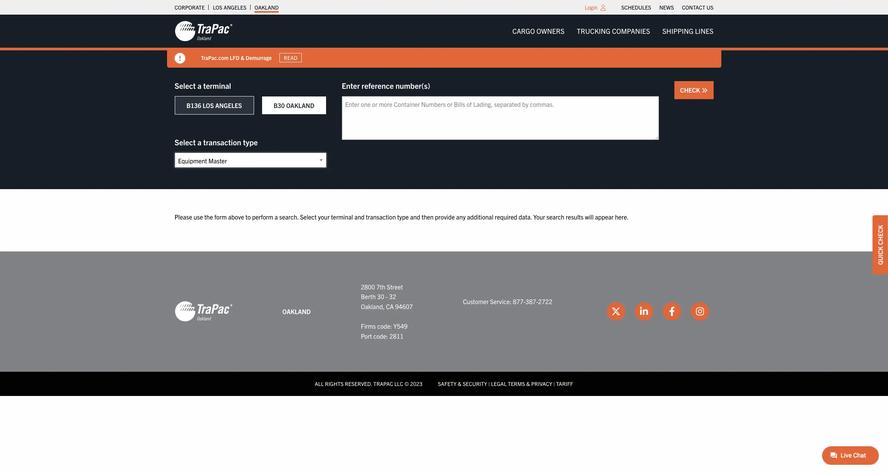 Task type: describe. For each thing, give the bounding box(es) containing it.
please use the form above to perform a search. select your terminal and transaction type and then provide any additional required data. your search results will appear here.
[[175, 213, 629, 221]]

schedules
[[622, 4, 651, 11]]

firms
[[361, 323, 376, 330]]

trucking companies
[[577, 27, 650, 35]]

94607
[[395, 303, 413, 311]]

additional
[[467, 213, 494, 221]]

shipping
[[663, 27, 694, 35]]

terms
[[508, 381, 525, 388]]

cargo owners link
[[506, 23, 571, 39]]

2 vertical spatial select
[[300, 213, 317, 221]]

oakland inside footer
[[283, 308, 311, 316]]

required
[[495, 213, 517, 221]]

here.
[[615, 213, 629, 221]]

©
[[405, 381, 409, 388]]

your
[[318, 213, 330, 221]]

387-
[[526, 298, 538, 306]]

privacy
[[531, 381, 552, 388]]

2800
[[361, 283, 375, 291]]

1 | from the left
[[489, 381, 490, 388]]

trucking companies link
[[571, 23, 657, 39]]

contact
[[682, 4, 706, 11]]

los angeles link
[[213, 2, 247, 13]]

safety & security link
[[438, 381, 487, 388]]

solid image inside the check button
[[702, 87, 708, 94]]

2 and from the left
[[410, 213, 420, 221]]

schedules link
[[622, 2, 651, 13]]

the
[[204, 213, 213, 221]]

32
[[389, 293, 396, 301]]

1 vertical spatial los
[[203, 102, 214, 109]]

select a terminal
[[175, 81, 231, 91]]

oakland link
[[255, 2, 279, 13]]

will
[[585, 213, 594, 221]]

berth
[[361, 293, 376, 301]]

select for select a terminal
[[175, 81, 196, 91]]

quick check link
[[873, 216, 888, 275]]

1 horizontal spatial &
[[458, 381, 462, 388]]

menu bar inside banner
[[506, 23, 720, 39]]

security
[[463, 381, 487, 388]]

read link
[[279, 53, 302, 62]]

1 vertical spatial angeles
[[215, 102, 242, 109]]

2811
[[390, 333, 404, 340]]

login link
[[585, 4, 598, 11]]

your
[[534, 213, 545, 221]]

b136
[[187, 102, 201, 109]]

0 vertical spatial los
[[213, 4, 222, 11]]

0 horizontal spatial transaction
[[203, 137, 241, 147]]

0 vertical spatial code:
[[377, 323, 392, 330]]

enter reference number(s)
[[342, 81, 430, 91]]

reserved.
[[345, 381, 372, 388]]

oakland image inside banner
[[175, 20, 232, 42]]

oakland,
[[361, 303, 385, 311]]

1 and from the left
[[355, 213, 365, 221]]

trapac.com
[[201, 54, 228, 61]]

select for select a transaction type
[[175, 137, 196, 147]]

b30 oakland
[[274, 102, 315, 109]]

2 vertical spatial a
[[275, 213, 278, 221]]

news
[[660, 4, 674, 11]]

877-
[[513, 298, 526, 306]]

please
[[175, 213, 192, 221]]

ca
[[386, 303, 394, 311]]

lines
[[695, 27, 714, 35]]

reference
[[362, 81, 394, 91]]

1 vertical spatial oakland
[[286, 102, 315, 109]]

owners
[[537, 27, 565, 35]]

safety
[[438, 381, 457, 388]]

perform
[[252, 213, 273, 221]]

search
[[547, 213, 565, 221]]

cargo owners
[[513, 27, 565, 35]]

cargo
[[513, 27, 535, 35]]

0 vertical spatial solid image
[[175, 53, 185, 64]]

check button
[[675, 81, 714, 99]]

read
[[284, 54, 297, 61]]

contact us
[[682, 4, 714, 11]]

data.
[[519, 213, 532, 221]]

quick check
[[877, 225, 885, 265]]

shipping lines
[[663, 27, 714, 35]]

any
[[456, 213, 466, 221]]

0 vertical spatial terminal
[[203, 81, 231, 91]]

provide
[[435, 213, 455, 221]]

number(s)
[[396, 81, 430, 91]]



Task type: locate. For each thing, give the bounding box(es) containing it.
0 horizontal spatial and
[[355, 213, 365, 221]]

1 horizontal spatial solid image
[[702, 87, 708, 94]]

1 vertical spatial transaction
[[366, 213, 396, 221]]

1 vertical spatial check
[[877, 225, 885, 245]]

| left tariff link
[[554, 381, 555, 388]]

2 horizontal spatial &
[[527, 381, 530, 388]]

0 vertical spatial type
[[243, 137, 258, 147]]

0 vertical spatial select
[[175, 81, 196, 91]]

b30
[[274, 102, 285, 109]]

us
[[707, 4, 714, 11]]

firms code:  y549 port code:  2811
[[361, 323, 408, 340]]

2722
[[538, 298, 553, 306]]

los angeles
[[213, 4, 247, 11]]

Enter reference number(s) text field
[[342, 96, 659, 140]]

oakland
[[255, 4, 279, 11], [286, 102, 315, 109], [283, 308, 311, 316]]

select
[[175, 81, 196, 91], [175, 137, 196, 147], [300, 213, 317, 221]]

2 | from the left
[[554, 381, 555, 388]]

tariff
[[556, 381, 573, 388]]

1 horizontal spatial check
[[877, 225, 885, 245]]

a for terminal
[[198, 81, 202, 91]]

select down b136
[[175, 137, 196, 147]]

enter
[[342, 81, 360, 91]]

customer service: 877-387-2722
[[463, 298, 553, 306]]

tariff link
[[556, 381, 573, 388]]

footer
[[0, 252, 888, 396]]

port
[[361, 333, 372, 340]]

a for transaction
[[198, 137, 202, 147]]

select a transaction type
[[175, 137, 258, 147]]

a left search.
[[275, 213, 278, 221]]

menu bar containing cargo owners
[[506, 23, 720, 39]]

& right terms
[[527, 381, 530, 388]]

above
[[228, 213, 244, 221]]

light image
[[601, 5, 606, 11]]

rights
[[325, 381, 344, 388]]

a
[[198, 81, 202, 91], [198, 137, 202, 147], [275, 213, 278, 221]]

all
[[315, 381, 324, 388]]

a down b136
[[198, 137, 202, 147]]

|
[[489, 381, 490, 388], [554, 381, 555, 388]]

code: up "2811"
[[377, 323, 392, 330]]

trapac.com lfd & demurrage
[[201, 54, 272, 61]]

2023
[[410, 381, 423, 388]]

menu bar containing schedules
[[618, 2, 718, 13]]

code: right port
[[373, 333, 388, 340]]

select left your
[[300, 213, 317, 221]]

corporate link
[[175, 2, 205, 13]]

1 vertical spatial solid image
[[702, 87, 708, 94]]

form
[[214, 213, 227, 221]]

terminal up "b136 los angeles"
[[203, 81, 231, 91]]

1 vertical spatial oakland image
[[175, 301, 232, 323]]

0 vertical spatial transaction
[[203, 137, 241, 147]]

& inside banner
[[241, 54, 244, 61]]

7th
[[377, 283, 386, 291]]

& right safety on the bottom
[[458, 381, 462, 388]]

to
[[246, 213, 251, 221]]

1 horizontal spatial and
[[410, 213, 420, 221]]

0 vertical spatial oakland
[[255, 4, 279, 11]]

trapac
[[374, 381, 393, 388]]

0 vertical spatial check
[[680, 86, 702, 94]]

transaction
[[203, 137, 241, 147], [366, 213, 396, 221]]

trucking
[[577, 27, 611, 35]]

1 horizontal spatial type
[[397, 213, 409, 221]]

service:
[[490, 298, 512, 306]]

0 horizontal spatial |
[[489, 381, 490, 388]]

1 vertical spatial type
[[397, 213, 409, 221]]

street
[[387, 283, 403, 291]]

menu bar down light image
[[506, 23, 720, 39]]

| left the 'legal'
[[489, 381, 490, 388]]

1 vertical spatial a
[[198, 137, 202, 147]]

30
[[377, 293, 384, 301]]

safety & security | legal terms & privacy | tariff
[[438, 381, 573, 388]]

0 horizontal spatial solid image
[[175, 53, 185, 64]]

0 horizontal spatial &
[[241, 54, 244, 61]]

lfd
[[230, 54, 239, 61]]

banner
[[0, 15, 888, 68]]

1 vertical spatial menu bar
[[506, 23, 720, 39]]

b136 los angeles
[[187, 102, 242, 109]]

results
[[566, 213, 584, 221]]

appear
[[595, 213, 614, 221]]

demurrage
[[246, 54, 272, 61]]

banner containing cargo owners
[[0, 15, 888, 68]]

1 horizontal spatial terminal
[[331, 213, 353, 221]]

& right lfd
[[241, 54, 244, 61]]

use
[[194, 213, 203, 221]]

1 vertical spatial code:
[[373, 333, 388, 340]]

angeles left oakland link
[[224, 4, 247, 11]]

0 horizontal spatial check
[[680, 86, 702, 94]]

los right b136
[[203, 102, 214, 109]]

0 horizontal spatial terminal
[[203, 81, 231, 91]]

code:
[[377, 323, 392, 330], [373, 333, 388, 340]]

footer containing 2800 7th street
[[0, 252, 888, 396]]

then
[[422, 213, 434, 221]]

a up b136
[[198, 81, 202, 91]]

0 vertical spatial oakland image
[[175, 20, 232, 42]]

2 vertical spatial oakland
[[283, 308, 311, 316]]

check inside button
[[680, 86, 702, 94]]

1 horizontal spatial |
[[554, 381, 555, 388]]

oakland image
[[175, 20, 232, 42], [175, 301, 232, 323]]

search.
[[279, 213, 299, 221]]

customer
[[463, 298, 489, 306]]

and left then
[[410, 213, 420, 221]]

y549
[[394, 323, 408, 330]]

llc
[[395, 381, 403, 388]]

los right corporate
[[213, 4, 222, 11]]

1 oakland image from the top
[[175, 20, 232, 42]]

solid image
[[175, 53, 185, 64], [702, 87, 708, 94]]

type
[[243, 137, 258, 147], [397, 213, 409, 221]]

1 vertical spatial terminal
[[331, 213, 353, 221]]

1 horizontal spatial transaction
[[366, 213, 396, 221]]

contact us link
[[682, 2, 714, 13]]

angeles down select a terminal on the left of the page
[[215, 102, 242, 109]]

menu bar up shipping
[[618, 2, 718, 13]]

0 vertical spatial angeles
[[224, 4, 247, 11]]

all rights reserved. trapac llc © 2023
[[315, 381, 423, 388]]

corporate
[[175, 4, 205, 11]]

2 oakland image from the top
[[175, 301, 232, 323]]

1 vertical spatial select
[[175, 137, 196, 147]]

legal terms & privacy link
[[491, 381, 552, 388]]

0 horizontal spatial type
[[243, 137, 258, 147]]

and right your
[[355, 213, 365, 221]]

check inside "link"
[[877, 225, 885, 245]]

legal
[[491, 381, 507, 388]]

los
[[213, 4, 222, 11], [203, 102, 214, 109]]

2800 7th street berth 30 - 32 oakland, ca 94607
[[361, 283, 413, 311]]

and
[[355, 213, 365, 221], [410, 213, 420, 221]]

quick
[[877, 247, 885, 265]]

shipping lines link
[[657, 23, 720, 39]]

-
[[386, 293, 388, 301]]

0 vertical spatial menu bar
[[618, 2, 718, 13]]

companies
[[612, 27, 650, 35]]

angeles
[[224, 4, 247, 11], [215, 102, 242, 109]]

select up b136
[[175, 81, 196, 91]]

menu bar
[[618, 2, 718, 13], [506, 23, 720, 39]]

0 vertical spatial a
[[198, 81, 202, 91]]

login
[[585, 4, 598, 11]]

terminal right your
[[331, 213, 353, 221]]

check
[[680, 86, 702, 94], [877, 225, 885, 245]]



Task type: vqa. For each thing, say whether or not it's contained in the screenshot.
NIGHT
no



